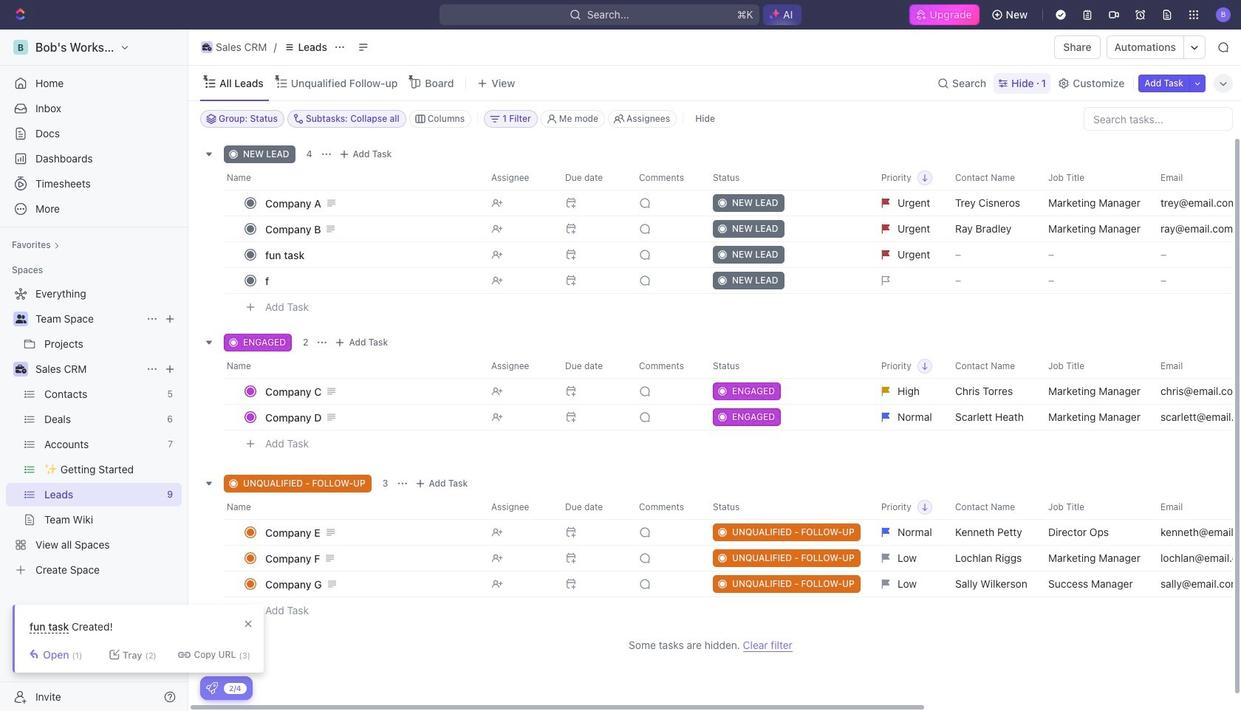 Task type: vqa. For each thing, say whether or not it's contained in the screenshot.
the Invite by name or email TEXT FIELD in the top of the page
no



Task type: locate. For each thing, give the bounding box(es) containing it.
bob's workspace, , element
[[13, 40, 28, 55]]

0 vertical spatial business time image
[[202, 44, 212, 51]]

tree inside sidebar navigation
[[6, 282, 182, 583]]

Search tasks... text field
[[1085, 108, 1233, 130]]

tree
[[6, 282, 182, 583]]

0 horizontal spatial business time image
[[15, 365, 26, 374]]

sidebar navigation
[[0, 30, 191, 712]]

user group image
[[15, 315, 26, 324]]

business time image
[[202, 44, 212, 51], [15, 365, 26, 374]]

1 vertical spatial business time image
[[15, 365, 26, 374]]

onboarding checklist button image
[[206, 683, 218, 695]]



Task type: describe. For each thing, give the bounding box(es) containing it.
onboarding checklist button element
[[206, 683, 218, 695]]

1 horizontal spatial business time image
[[202, 44, 212, 51]]



